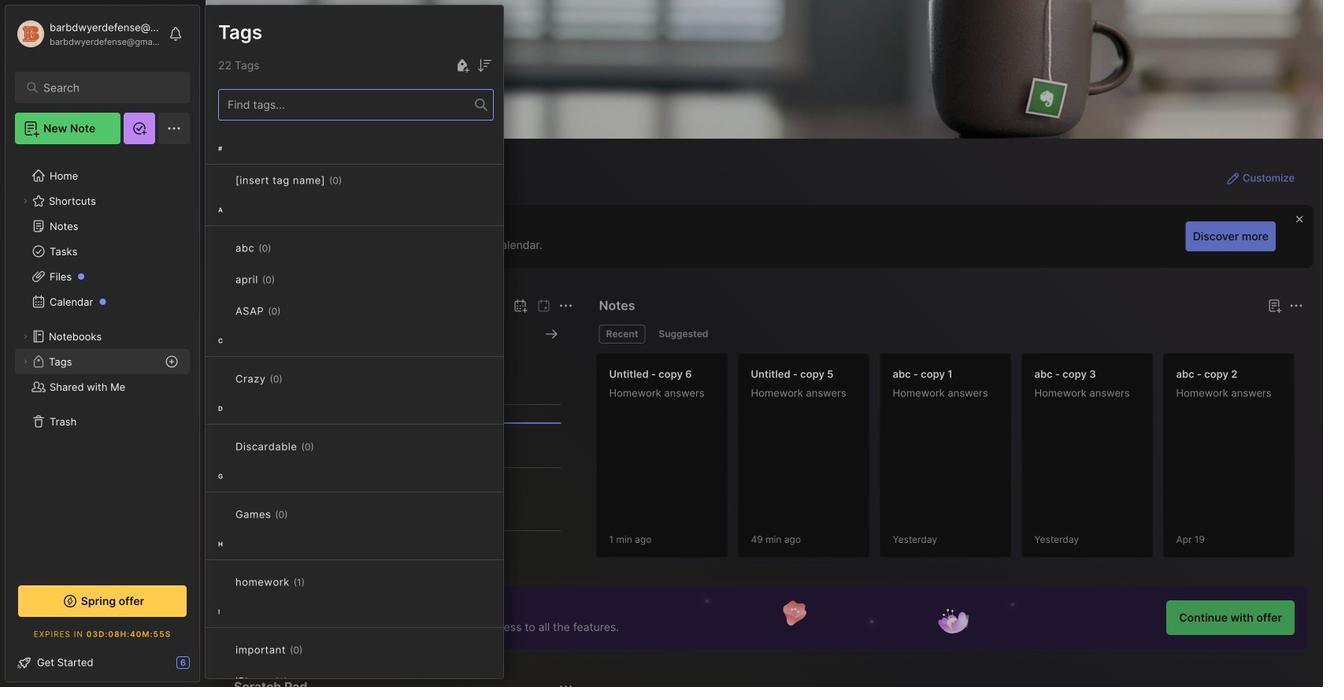 Task type: vqa. For each thing, say whether or not it's contained in the screenshot.
New Evernote Calendar event Icon
yes



Task type: locate. For each thing, give the bounding box(es) containing it.
0 vertical spatial tag actions image
[[342, 174, 367, 187]]

click to collapse image
[[199, 658, 211, 677]]

1 vertical spatial tag actions image
[[275, 273, 300, 286]]

1 horizontal spatial tab
[[652, 325, 716, 344]]

new evernote calendar event image
[[511, 296, 530, 315]]

tree
[[6, 154, 199, 568]]

tab list
[[599, 325, 1302, 344]]

main element
[[0, 0, 205, 687]]

Tag actions field
[[342, 173, 367, 188], [275, 272, 300, 288], [281, 303, 306, 319], [288, 507, 313, 522], [305, 574, 330, 590], [288, 674, 313, 687]]

tag actions image
[[342, 174, 367, 187], [275, 273, 300, 286], [281, 305, 306, 318]]

row group
[[206, 133, 504, 687], [596, 353, 1324, 567]]

None search field
[[43, 78, 169, 97]]

tag actions image
[[288, 508, 313, 521], [305, 576, 330, 589], [288, 675, 313, 687]]

tree inside main element
[[6, 154, 199, 568]]

1 tab from the left
[[599, 325, 646, 344]]

Account field
[[15, 18, 161, 50]]

none search field inside main element
[[43, 78, 169, 97]]

0 horizontal spatial tab
[[599, 325, 646, 344]]

Help and Learning task checklist field
[[6, 650, 199, 675]]

tab
[[599, 325, 646, 344], [652, 325, 716, 344]]



Task type: describe. For each thing, give the bounding box(es) containing it.
1 horizontal spatial row group
[[596, 353, 1324, 567]]

expand tags image
[[20, 357, 30, 366]]

sort options image
[[475, 56, 494, 75]]

0 horizontal spatial row group
[[206, 133, 504, 687]]

2 vertical spatial tag actions image
[[281, 305, 306, 318]]

create new tag image
[[453, 56, 472, 75]]

2 vertical spatial tag actions image
[[288, 675, 313, 687]]

expand notebooks image
[[20, 332, 30, 341]]

2 tab from the left
[[652, 325, 716, 344]]

Sort field
[[475, 56, 494, 75]]

Search text field
[[43, 80, 169, 95]]

0 vertical spatial tag actions image
[[288, 508, 313, 521]]

1 vertical spatial tag actions image
[[305, 576, 330, 589]]

Find tags… text field
[[219, 94, 475, 115]]



